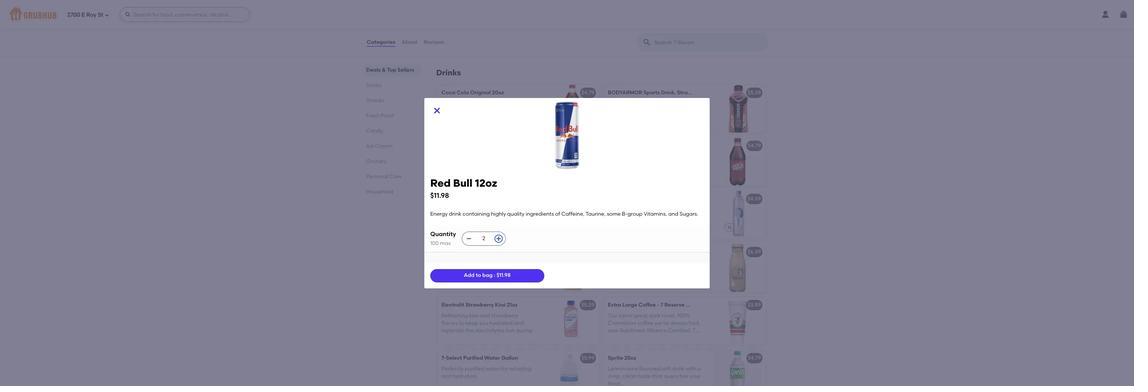 Task type: describe. For each thing, give the bounding box(es) containing it.
simply
[[441, 249, 459, 255]]

1 horizontal spatial ingredients
[[526, 211, 554, 218]]

to inside refreshing kiwi and strawberry flavors to keep you hydrated and replenish the electrolytes lost during exercise.
[[459, 320, 465, 327]]

$12.39
[[579, 143, 595, 149]]

taste
[[638, 373, 651, 380]]

free
[[503, 260, 512, 266]]

thirst.
[[608, 381, 622, 386]]

crisp inside purity you can taste; hydration you can feel. vapor distilled smartwater with added electrolytes for a distinctive pure and crisp taste.
[[659, 229, 671, 235]]

added
[[620, 222, 637, 228]]

a down different
[[480, 36, 484, 42]]

crisp inside "funyuns® onion flavored rings are a deliciously different snack that's fun to eat, with a crisp texture and zesty onion flavor"
[[485, 36, 497, 42]]

for inside perfectly purified water for refueling and hydration.
[[501, 366, 508, 372]]

$12.39 button
[[437, 138, 599, 186]]

and inside perfectly purified water for refueling and hydration.
[[441, 373, 451, 380]]

water inside a delicious orange juice free from water or preservtives and not from concentrate.
[[441, 267, 456, 273]]

flavor.
[[608, 275, 623, 281]]

1 vertical spatial 20oz
[[491, 100, 503, 107]]

2 horizontal spatial you
[[686, 206, 695, 213]]

kiwi
[[469, 313, 479, 319]]

smartwater 1l image
[[710, 191, 765, 239]]

$9.59
[[581, 249, 595, 255]]

funyuns® onion flavored rings are a deliciously different snack that's fun to eat, with a crisp texture and zesty onion flavor button
[[437, 5, 599, 54]]

replenish
[[441, 328, 464, 334]]

delicious
[[446, 260, 469, 266]]

distilled
[[647, 214, 666, 220]]

candy
[[366, 128, 383, 134]]

large
[[623, 302, 637, 309]]

perfectly
[[441, 366, 464, 372]]

ice cream tab
[[366, 142, 418, 150]]

$5.29
[[581, 302, 595, 309]]

milk,
[[619, 267, 631, 273]]

12oz for red bull 12oz $11.98
[[475, 177, 497, 189]]

0 vertical spatial cola
[[457, 90, 469, 96]]

with inside purity you can taste; hydration you can feel. vapor distilled smartwater with added electrolytes for a distinctive pure and crisp taste.
[[608, 222, 618, 228]]

juice
[[480, 249, 495, 255]]

0 horizontal spatial can
[[608, 214, 618, 220]]

drinks inside tab
[[366, 82, 382, 88]]

$4.79 for coca cola original 20oz
[[581, 90, 595, 96]]

food
[[381, 113, 394, 119]]

ice cream
[[366, 143, 393, 149]]

starbucks
[[608, 249, 634, 255]]

fresh food
[[366, 113, 394, 119]]

0 horizontal spatial caffeine,
[[477, 214, 500, 220]]

main navigation navigation
[[0, 0, 1134, 29]]

1 vertical spatial sugars.
[[514, 222, 533, 228]]

vanilla
[[669, 249, 686, 255]]

lost
[[505, 328, 514, 334]]

colombian
[[686, 302, 714, 309]]

0 vertical spatial 20oz
[[492, 90, 504, 96]]

0 vertical spatial some
[[607, 211, 621, 218]]

1 horizontal spatial of
[[555, 211, 560, 218]]

blend
[[656, 260, 670, 266]]

household tab
[[366, 188, 418, 196]]

bodyarmor
[[608, 90, 642, 96]]

red bull 12oz $11.98
[[430, 177, 497, 200]]

fresh
[[366, 113, 380, 119]]

1 coca cola original 20oz from the top
[[441, 90, 504, 96]]

sprite 20oz image
[[710, 351, 765, 386]]

and down the finest
[[641, 282, 651, 289]]

different
[[474, 28, 495, 35]]

household
[[366, 189, 393, 195]]

and right kiwi
[[480, 313, 490, 319]]

categories
[[367, 39, 395, 45]]

sprite
[[608, 355, 623, 362]]

finest
[[635, 275, 649, 281]]

are
[[525, 21, 533, 27]]

svg image inside main navigation navigation
[[1119, 10, 1128, 19]]

hydration
[[660, 206, 684, 213]]

2 vertical spatial 20oz
[[624, 355, 636, 362]]

2 coca from the top
[[441, 100, 455, 107]]

texture
[[498, 36, 516, 42]]

$4.79 button
[[603, 138, 765, 186]]

discover a creamy blend of coffee and milk, mixed with divine vanilla flavor. the finest arabica beans create a rich and undeniably luscious beverage.
[[608, 260, 702, 296]]

feel.
[[619, 214, 629, 220]]

grocery
[[366, 158, 387, 165]]

funyuns onion flavored rings 6oz image
[[543, 5, 599, 54]]

bull for red bull 12oz $11.98
[[453, 177, 472, 189]]

extra
[[608, 302, 621, 309]]

flavor
[[471, 43, 485, 50]]

vanilla
[[677, 267, 693, 273]]

simply orange juice 52oz
[[441, 249, 508, 255]]

12oz for red bull 12oz
[[463, 196, 474, 202]]

&
[[382, 67, 386, 73]]

drink inside lemon-lime flavored soft drink with a crisp, clean taste that quenches your thirst.
[[672, 366, 685, 372]]

simply orange juice 52oz image
[[543, 244, 599, 293]]

0 vertical spatial vitamins,
[[644, 211, 667, 218]]

taste;
[[645, 206, 659, 213]]

your
[[690, 373, 701, 380]]

$3.59
[[748, 302, 761, 309]]

1 vertical spatial from
[[516, 267, 528, 273]]

personal
[[366, 174, 388, 180]]

top
[[387, 67, 396, 73]]

roy
[[86, 11, 96, 18]]

1 horizontal spatial svg image
[[125, 12, 131, 17]]

52oz
[[496, 249, 508, 255]]

e
[[82, 11, 85, 18]]

crisp,
[[608, 373, 621, 380]]

and inside "funyuns® onion flavored rings are a deliciously different snack that's fun to eat, with a crisp texture and zesty onion flavor"
[[517, 36, 527, 42]]

pure
[[635, 229, 646, 235]]

0 horizontal spatial taurine,
[[501, 214, 521, 220]]

select
[[446, 355, 462, 362]]

coca cola original 20oz image
[[543, 85, 599, 133]]

0 vertical spatial original
[[470, 90, 491, 96]]

divine
[[660, 267, 675, 273]]

purity
[[608, 206, 622, 213]]

water inside perfectly purified water for refueling and hydration.
[[485, 366, 500, 372]]

personal care
[[366, 174, 402, 180]]

0 horizontal spatial vitamins,
[[478, 222, 502, 228]]

onion
[[455, 43, 469, 50]]

you inside refreshing kiwi and strawberry flavors to keep you hydrated and replenish the electrolytes lost during exercise.
[[479, 320, 488, 327]]

0 horizontal spatial group
[[462, 222, 477, 228]]

refreshing kiwi and strawberry flavors to keep you hydrated and replenish the electrolytes lost during exercise.
[[441, 313, 532, 342]]

hydration.
[[453, 373, 478, 380]]

ice
[[366, 143, 374, 149]]

0 vertical spatial drinks
[[436, 68, 461, 77]]

a left rich
[[626, 282, 629, 289]]

quenches
[[664, 373, 689, 380]]

luscious
[[682, 282, 702, 289]]

a
[[441, 260, 445, 266]]

lime
[[627, 366, 638, 372]]

fresh food tab
[[366, 112, 418, 120]]

electrolit
[[441, 302, 464, 309]]

beans
[[672, 275, 687, 281]]

purified
[[463, 355, 483, 362]]

a inside purity you can taste; hydration you can feel. vapor distilled smartwater with added electrolytes for a distinctive pure and crisp taste.
[[676, 222, 680, 228]]

red bull 12oz image
[[543, 191, 599, 239]]

orange
[[470, 260, 488, 266]]

undeniably
[[652, 282, 681, 289]]

eat,
[[457, 36, 467, 42]]

7-select purified water gallon image
[[543, 351, 599, 386]]

1 coca from the top
[[441, 90, 455, 96]]

$5.99
[[581, 355, 595, 362]]

$6.59
[[748, 249, 761, 255]]

extra large coffee - 7 reserve colombian 24oz
[[608, 302, 727, 309]]

for inside purity you can taste; hydration you can feel. vapor distilled smartwater with added electrolytes for a distinctive pure and crisp taste.
[[668, 222, 675, 228]]

bodyarmor sports drink, strawberry banana 28oz image
[[710, 85, 765, 133]]

flavored
[[487, 21, 509, 27]]

1 horizontal spatial $11.98
[[497, 273, 511, 279]]

$5.39
[[748, 90, 761, 96]]

and inside a delicious orange juice free from water or preservtives and not from concentrate.
[[495, 267, 505, 273]]



Task type: vqa. For each thing, say whether or not it's contained in the screenshot.
bottommost 'and'
no



Task type: locate. For each thing, give the bounding box(es) containing it.
orange
[[460, 249, 479, 255]]

1 horizontal spatial taurine,
[[586, 211, 606, 218]]

0 vertical spatial sugars.
[[680, 211, 698, 218]]

strawberry
[[677, 90, 705, 96], [465, 302, 494, 309]]

0 horizontal spatial sugars.
[[514, 222, 533, 228]]

sprite 20oz
[[608, 355, 636, 362]]

keep
[[466, 320, 478, 327]]

0 vertical spatial crisp
[[485, 36, 497, 42]]

strawberry right drink,
[[677, 90, 705, 96]]

a delicious orange juice free from water or preservtives and not from concentrate.
[[441, 260, 528, 281]]

12oz inside the red bull 12oz $11.98
[[475, 177, 497, 189]]

beverage.
[[608, 290, 633, 296]]

:
[[494, 273, 495, 279]]

0 vertical spatial for
[[668, 222, 675, 228]]

purity you can taste; hydration you can feel. vapor distilled smartwater with added electrolytes for a distinctive pure and crisp taste.
[[608, 206, 697, 235]]

with up flavor
[[468, 36, 479, 42]]

strawberry up kiwi
[[465, 302, 494, 309]]

distinctive
[[608, 229, 634, 235]]

starbucks frappuccino vanilla 13.7oz image
[[710, 244, 765, 293]]

$11.98 inside the red bull 12oz $11.98
[[430, 191, 449, 200]]

1 vertical spatial water
[[485, 366, 500, 372]]

1 vertical spatial can
[[608, 214, 618, 220]]

with inside discover a creamy blend of coffee and milk, mixed with divine vanilla flavor. the finest arabica beans create a rich and undeniably luscious beverage.
[[649, 267, 659, 273]]

quantity
[[430, 231, 456, 238]]

the
[[624, 275, 634, 281]]

bull for red bull 12oz
[[453, 196, 462, 202]]

1 vertical spatial vitamins,
[[478, 222, 502, 228]]

Input item quantity number field
[[476, 232, 492, 246]]

of inside discover a creamy blend of coffee and milk, mixed with divine vanilla flavor. the finest arabica beans create a rich and undeniably luscious beverage.
[[672, 260, 676, 266]]

1 horizontal spatial caffeine,
[[561, 211, 584, 218]]

quality
[[518, 206, 536, 213], [507, 211, 524, 218]]

original
[[470, 90, 491, 96], [470, 100, 490, 107]]

onion
[[471, 21, 486, 27]]

drinks down the zesty
[[436, 68, 461, 77]]

the
[[466, 328, 474, 334]]

vitamins,
[[644, 211, 667, 218], [478, 222, 502, 228]]

a up your
[[698, 366, 701, 372]]

and down that's
[[517, 36, 527, 42]]

you up feel.
[[623, 206, 633, 213]]

0 horizontal spatial you
[[479, 320, 488, 327]]

1 vertical spatial b-
[[457, 222, 462, 228]]

mixed
[[632, 267, 647, 273]]

1 vertical spatial 12oz
[[463, 196, 474, 202]]

0 vertical spatial 12oz
[[475, 177, 497, 189]]

1 vertical spatial red
[[441, 196, 452, 202]]

electrolit strawberry kiwi 21oz image
[[543, 297, 599, 346]]

bull inside the red bull 12oz $11.98
[[453, 177, 472, 189]]

1 horizontal spatial vitamins,
[[644, 211, 667, 218]]

lemon-
[[608, 366, 627, 372]]

with inside "funyuns® onion flavored rings are a deliciously different snack that's fun to eat, with a crisp texture and zesty onion flavor"
[[468, 36, 479, 42]]

0 horizontal spatial some
[[441, 222, 455, 228]]

magnifying glass icon image
[[642, 38, 651, 47]]

sellers
[[398, 67, 414, 73]]

hydrated
[[490, 320, 513, 327]]

1 horizontal spatial 12oz
[[475, 177, 497, 189]]

add
[[464, 273, 475, 279]]

discover
[[608, 260, 629, 266]]

snacks
[[366, 97, 384, 104]]

banana
[[707, 90, 727, 96]]

that's
[[512, 28, 527, 35]]

1 vertical spatial some
[[441, 222, 455, 228]]

dr pepper 20oz image
[[710, 138, 765, 186]]

about
[[402, 39, 417, 45]]

refreshing
[[441, 313, 468, 319]]

sugars.
[[680, 211, 698, 218], [514, 222, 533, 228]]

can down purity
[[608, 214, 618, 220]]

lemon-lime flavored soft drink with a crisp, clean taste that quenches your thirst.
[[608, 366, 701, 386]]

some up added
[[607, 211, 621, 218]]

0 horizontal spatial strawberry
[[465, 302, 494, 309]]

with inside lemon-lime flavored soft drink with a crisp, clean taste that quenches your thirst.
[[686, 366, 696, 372]]

create
[[608, 282, 625, 289]]

0 horizontal spatial of
[[471, 214, 476, 220]]

0 horizontal spatial ingredients
[[441, 214, 470, 220]]

-
[[657, 302, 659, 309]]

electrolytes down distilled
[[638, 222, 667, 228]]

a up fun at the top left of the page
[[441, 28, 445, 35]]

and down perfectly
[[441, 373, 451, 380]]

1 vertical spatial for
[[501, 366, 508, 372]]

drinks tab
[[366, 81, 418, 89]]

starbucks frappuccino vanilla 13.7oz
[[608, 249, 702, 255]]

personal care tab
[[366, 173, 418, 181]]

red
[[430, 177, 451, 189], [441, 196, 452, 202]]

energy down red bull 12oz
[[441, 206, 459, 213]]

1 vertical spatial coca cola original 20oz
[[441, 100, 503, 107]]

b- down red bull 12oz
[[457, 222, 462, 228]]

exercise.
[[441, 335, 463, 342]]

1 horizontal spatial sugars.
[[680, 211, 698, 218]]

water down a on the left bottom
[[441, 267, 456, 273]]

taurine, up 52oz
[[501, 214, 521, 220]]

juice
[[489, 260, 501, 266]]

$4.79 inside button
[[748, 143, 761, 149]]

0 horizontal spatial for
[[501, 366, 508, 372]]

28oz
[[728, 90, 740, 96]]

0 horizontal spatial crisp
[[485, 36, 497, 42]]

2 coca cola original 20oz from the top
[[441, 100, 503, 107]]

0 vertical spatial $4.79
[[581, 90, 595, 96]]

purified
[[465, 366, 484, 372]]

1 horizontal spatial to
[[459, 320, 465, 327]]

12oz
[[475, 177, 497, 189], [463, 196, 474, 202]]

0 horizontal spatial water
[[441, 267, 456, 273]]

1 horizontal spatial for
[[668, 222, 675, 228]]

7-select water 24 pack image
[[543, 138, 599, 186]]

can
[[634, 206, 643, 213], [608, 214, 618, 220]]

bodyarmor sports drink, strawberry banana 28oz
[[608, 90, 740, 96]]

1 vertical spatial strawberry
[[465, 302, 494, 309]]

0 horizontal spatial 12oz
[[463, 196, 474, 202]]

to
[[451, 36, 456, 42], [476, 273, 481, 279], [459, 320, 465, 327]]

and up 52oz
[[503, 222, 513, 228]]

0 vertical spatial to
[[451, 36, 456, 42]]

drink
[[460, 206, 473, 213], [449, 211, 461, 218], [672, 366, 685, 372]]

1 horizontal spatial can
[[634, 206, 643, 213]]

drink,
[[661, 90, 676, 96]]

crisp
[[485, 36, 497, 42], [659, 229, 671, 235]]

1 vertical spatial cola
[[457, 100, 469, 107]]

funyuns®
[[441, 21, 469, 27]]

and inside purity you can taste; hydration you can feel. vapor distilled smartwater with added electrolytes for a distinctive pure and crisp taste.
[[648, 229, 658, 235]]

bull
[[453, 177, 472, 189], [453, 196, 462, 202]]

group up input item quantity "number field"
[[462, 222, 477, 228]]

snacks tab
[[366, 97, 418, 104]]

1 vertical spatial to
[[476, 273, 481, 279]]

7-
[[441, 355, 446, 362]]

rich
[[630, 282, 640, 289]]

1 horizontal spatial drinks
[[436, 68, 461, 77]]

for down gallon
[[501, 366, 508, 372]]

0 vertical spatial coca cola original 20oz
[[441, 90, 504, 96]]

0 vertical spatial $11.98
[[430, 191, 449, 200]]

1 vertical spatial $4.79
[[748, 143, 761, 149]]

red for red bull 12oz
[[441, 196, 452, 202]]

1 vertical spatial $11.98
[[497, 273, 511, 279]]

and right "pure" at the right bottom
[[648, 229, 658, 235]]

red up red bull 12oz
[[430, 177, 451, 189]]

to left 'bag'
[[476, 273, 481, 279]]

flavored
[[639, 366, 660, 372]]

and up flavor.
[[608, 267, 618, 273]]

electrolytes down 'hydrated'
[[475, 328, 504, 334]]

0 vertical spatial coca
[[441, 90, 455, 96]]

containing down red bull 12oz
[[463, 211, 490, 218]]

you right the keep
[[479, 320, 488, 327]]

crisp left "taste."
[[659, 229, 671, 235]]

deliciously
[[446, 28, 472, 35]]

flavors
[[441, 320, 458, 327]]

electrolytes inside purity you can taste; hydration you can feel. vapor distilled smartwater with added electrolytes for a distinctive pure and crisp taste.
[[638, 222, 667, 228]]

0 vertical spatial strawberry
[[677, 90, 705, 96]]

a up mixed
[[631, 260, 634, 266]]

deals & top sellers tab
[[366, 66, 418, 74]]

1 vertical spatial original
[[470, 100, 490, 107]]

red up quantity
[[441, 196, 452, 202]]

2 vertical spatial to
[[459, 320, 465, 327]]

water
[[484, 355, 500, 362]]

2 horizontal spatial to
[[476, 273, 481, 279]]

0 vertical spatial water
[[441, 267, 456, 273]]

from
[[514, 260, 525, 266], [516, 267, 528, 273]]

energy drink containing highly quality ingredients of caffeine, taurine, some b-group vitamins, and sugars.
[[441, 206, 536, 228], [430, 211, 698, 218]]

to right fun at the top left of the page
[[451, 36, 456, 42]]

0 horizontal spatial $11.98
[[430, 191, 449, 200]]

2 vertical spatial $4.79
[[748, 355, 761, 362]]

red inside the red bull 12oz $11.98
[[430, 177, 451, 189]]

energy up quantity
[[430, 211, 448, 218]]

0 vertical spatial red
[[430, 177, 451, 189]]

group up added
[[627, 211, 643, 218]]

you up smartwater
[[686, 206, 695, 213]]

20oz
[[492, 90, 504, 96], [491, 100, 503, 107], [624, 355, 636, 362]]

1 horizontal spatial water
[[485, 366, 500, 372]]

zesty
[[441, 43, 454, 50]]

with up your
[[686, 366, 696, 372]]

0 vertical spatial electrolytes
[[638, 222, 667, 228]]

and down juice on the left
[[495, 267, 505, 273]]

taste.
[[672, 229, 686, 235]]

and right distilled
[[668, 211, 678, 218]]

and up during
[[514, 320, 524, 327]]

electrolytes inside refreshing kiwi and strawberry flavors to keep you hydrated and replenish the electrolytes lost during exercise.
[[475, 328, 504, 334]]

0 vertical spatial group
[[627, 211, 643, 218]]

1 horizontal spatial b-
[[622, 211, 627, 218]]

arabica
[[650, 275, 670, 281]]

svg image
[[125, 12, 131, 17], [105, 13, 109, 17]]

quantity 100 max
[[430, 231, 456, 247]]

b- up added
[[622, 211, 627, 218]]

$4.59
[[748, 196, 761, 202]]

taurine, left purity
[[586, 211, 606, 218]]

from right not
[[516, 267, 528, 273]]

0 horizontal spatial electrolytes
[[475, 328, 504, 334]]

$4.79 for lemon-lime flavored soft drink with a crisp, clean taste that quenches your thirst.
[[748, 355, 761, 362]]

1 vertical spatial coca
[[441, 100, 455, 107]]

a up "taste."
[[676, 222, 680, 228]]

1 vertical spatial drinks
[[366, 82, 382, 88]]

with up arabica
[[649, 267, 659, 273]]

red for red bull 12oz $11.98
[[430, 177, 451, 189]]

with up distinctive
[[608, 222, 618, 228]]

can up vapor
[[634, 206, 643, 213]]

some
[[607, 211, 621, 218], [441, 222, 455, 228]]

1 horizontal spatial you
[[623, 206, 633, 213]]

0 vertical spatial bull
[[453, 177, 472, 189]]

from up not
[[514, 260, 525, 266]]

21oz
[[507, 302, 518, 309]]

of
[[555, 211, 560, 218], [471, 214, 476, 220], [672, 260, 676, 266]]

0 vertical spatial b-
[[622, 211, 627, 218]]

1 vertical spatial group
[[462, 222, 477, 228]]

0 horizontal spatial svg image
[[105, 13, 109, 17]]

water down water
[[485, 366, 500, 372]]

svg image
[[1119, 10, 1128, 19], [433, 106, 441, 115], [466, 236, 472, 242], [496, 236, 502, 242]]

st
[[98, 11, 103, 18]]

coffee
[[678, 260, 694, 266]]

frappuccino
[[635, 249, 667, 255]]

a inside lemon-lime flavored soft drink with a crisp, clean taste that quenches your thirst.
[[698, 366, 701, 372]]

1 vertical spatial crisp
[[659, 229, 671, 235]]

for up "taste."
[[668, 222, 675, 228]]

for
[[668, 222, 675, 228], [501, 366, 508, 372]]

0 vertical spatial from
[[514, 260, 525, 266]]

2 horizontal spatial of
[[672, 260, 676, 266]]

some up quantity
[[441, 222, 455, 228]]

1 horizontal spatial electrolytes
[[638, 222, 667, 228]]

2700 e roy st
[[67, 11, 103, 18]]

1 vertical spatial electrolytes
[[475, 328, 504, 334]]

1 horizontal spatial some
[[607, 211, 621, 218]]

rings
[[510, 21, 524, 27]]

drinks down deals
[[366, 82, 382, 88]]

0 horizontal spatial to
[[451, 36, 456, 42]]

candy tab
[[366, 127, 418, 135]]

0 vertical spatial can
[[634, 206, 643, 213]]

reviews button
[[423, 29, 445, 56]]

extra large coffee - 7 reserve colombian 24oz image
[[710, 297, 765, 346]]

containing up input item quantity "number field"
[[474, 206, 501, 213]]

0 horizontal spatial drinks
[[366, 82, 382, 88]]

grocery tab
[[366, 158, 418, 165]]

crisp down different
[[485, 36, 497, 42]]

1 horizontal spatial strawberry
[[677, 90, 705, 96]]

1 vertical spatial bull
[[453, 196, 462, 202]]

to inside "funyuns® onion flavored rings are a deliciously different snack that's fun to eat, with a crisp texture and zesty onion flavor"
[[451, 36, 456, 42]]

to left the keep
[[459, 320, 465, 327]]

0 horizontal spatial b-
[[457, 222, 462, 228]]

caffeine,
[[561, 211, 584, 218], [477, 214, 500, 220]]

1 horizontal spatial group
[[627, 211, 643, 218]]

1 horizontal spatial crisp
[[659, 229, 671, 235]]

24oz
[[716, 302, 727, 309]]



